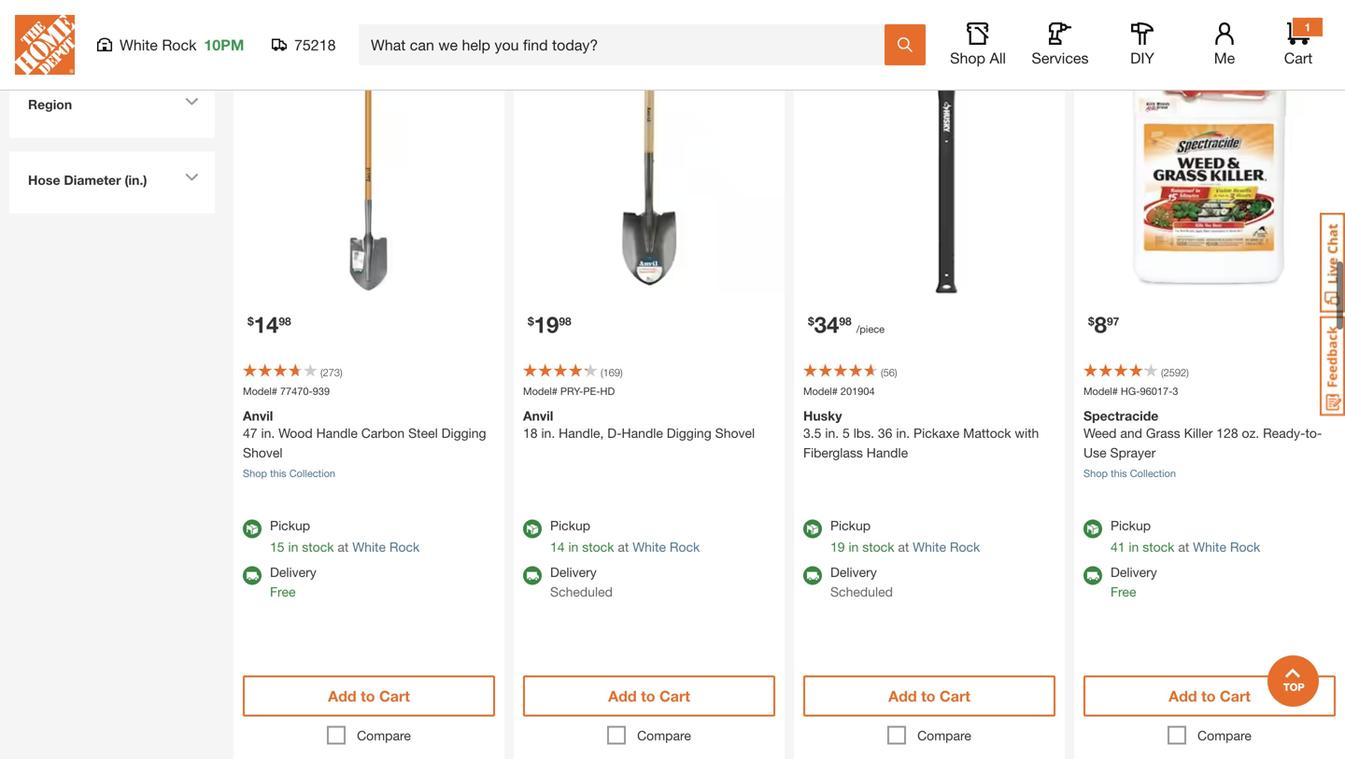 Task type: vqa. For each thing, say whether or not it's contained in the screenshot.
the middle the for
no



Task type: locate. For each thing, give the bounding box(es) containing it.
scheduled down pickup 14 in stock at white rock
[[550, 584, 613, 600]]

3 98 from the left
[[839, 315, 852, 328]]

1
[[1305, 21, 1311, 34]]

4 ( from the left
[[1161, 367, 1164, 379]]

at inside pickup 19 in stock at white rock
[[898, 540, 909, 555]]

white rock link for /piece
[[913, 540, 980, 555]]

delivery right available shipping icon
[[831, 565, 877, 580]]

cart for 14
[[379, 688, 410, 705]]

1 at from the left
[[338, 540, 349, 555]]

white inside pickup 14 in stock at white rock
[[633, 540, 666, 555]]

white inside pickup 19 in stock at white rock
[[913, 540, 946, 555]]

0 horizontal spatial collection
[[289, 468, 335, 480]]

1 horizontal spatial this
[[1111, 468, 1127, 480]]

in
[[288, 540, 298, 555], [568, 540, 579, 555], [849, 540, 859, 555], [1129, 540, 1139, 555]]

pickup up 41
[[1111, 518, 1151, 533]]

2 at from the left
[[618, 540, 629, 555]]

in for /piece
[[849, 540, 859, 555]]

digging right d-
[[667, 426, 712, 441]]

shop inside anvil 47 in. wood handle carbon steel digging shovel shop this collection
[[243, 468, 267, 480]]

$ left 97
[[1088, 315, 1095, 328]]

available for pickup image for 19
[[523, 520, 542, 539]]

use
[[1084, 445, 1107, 461]]

add to cart button for 19
[[523, 676, 775, 717]]

3 add to cart from the left
[[889, 688, 971, 705]]

available for pickup image for 14
[[243, 520, 262, 539]]

1 stock from the left
[[302, 540, 334, 555]]

at for /piece
[[898, 540, 909, 555]]

169
[[603, 367, 620, 379]]

2 pickup from the left
[[550, 518, 591, 533]]

1 horizontal spatial anvil
[[523, 408, 553, 424]]

this down wood
[[270, 468, 287, 480]]

ready-
[[1263, 426, 1306, 441]]

2 in. from the left
[[541, 426, 555, 441]]

available for pickup image left pickup 14 in stock at white rock
[[523, 520, 542, 539]]

lbs.
[[854, 426, 875, 441]]

98 up model# pry-pe-hd
[[559, 315, 572, 328]]

add for /piece
[[889, 688, 917, 705]]

add for 14
[[328, 688, 357, 705]]

1 delivery scheduled from the left
[[550, 565, 613, 600]]

to
[[361, 688, 375, 705], [641, 688, 655, 705], [921, 688, 936, 705], [1202, 688, 1216, 705]]

) for /piece
[[895, 367, 897, 379]]

in inside pickup 15 in stock at white rock
[[288, 540, 298, 555]]

handle right handle,
[[622, 426, 663, 441]]

model# left hg- on the bottom of page
[[1084, 385, 1118, 398]]

14 inside pickup 14 in stock at white rock
[[550, 540, 565, 555]]

0 horizontal spatial anvil
[[243, 408, 273, 424]]

( down /piece
[[881, 367, 884, 379]]

pickup inside pickup 15 in stock at white rock
[[270, 518, 310, 533]]

shop this collection link down wood
[[243, 468, 335, 480]]

white rock link for 19
[[633, 540, 700, 555]]

scheduled for /piece
[[831, 584, 893, 600]]

caret icon image down white rock 10pm
[[185, 98, 199, 106]]

4 at from the left
[[1179, 540, 1190, 555]]

1 ) from the left
[[340, 367, 343, 379]]

region link
[[19, 86, 206, 128]]

$ inside the $ 19 98
[[528, 315, 534, 328]]

to for 14
[[361, 688, 375, 705]]

shop left all
[[950, 49, 986, 67]]

scheduled for 19
[[550, 584, 613, 600]]

add to cart button
[[243, 676, 495, 717], [523, 676, 775, 717], [804, 676, 1056, 717], [1084, 676, 1336, 717]]

available for pickup image up available shipping icon
[[804, 520, 822, 539]]

anvil 18 in. handle, d-handle digging shovel
[[523, 408, 755, 441]]

15
[[270, 540, 285, 555]]

19 inside pickup 19 in stock at white rock
[[831, 540, 845, 555]]

3 available for pickup image from the left
[[804, 520, 822, 539]]

free down 41
[[1111, 584, 1137, 600]]

handle inside anvil 47 in. wood handle carbon steel digging shovel shop this collection
[[316, 426, 358, 441]]

$ for 8
[[1088, 315, 1095, 328]]

2 in from the left
[[568, 540, 579, 555]]

2 delivery free from the left
[[1111, 565, 1157, 600]]

caret icon image right (in.)
[[185, 173, 199, 182]]

add to cart button for 14
[[243, 676, 495, 717]]

2 horizontal spatial shop
[[1084, 468, 1108, 480]]

rock inside pickup 41 in stock at white rock
[[1230, 540, 1261, 555]]

3 ) from the left
[[895, 367, 897, 379]]

2 to from the left
[[641, 688, 655, 705]]

shovel left "3.5"
[[715, 426, 755, 441]]

in. inside anvil 47 in. wood handle carbon steel digging shovel shop this collection
[[261, 426, 275, 441]]

collection down sprayer
[[1130, 468, 1176, 480]]

1 horizontal spatial collection
[[1130, 468, 1176, 480]]

0 horizontal spatial scheduled
[[550, 584, 613, 600]]

2 98 from the left
[[559, 315, 572, 328]]

at inside pickup 41 in stock at white rock
[[1179, 540, 1190, 555]]

1 add to cart button from the left
[[243, 676, 495, 717]]

1 vertical spatial shovel
[[243, 445, 283, 461]]

caret icon image
[[185, 98, 199, 106], [185, 173, 199, 182]]

rock inside pickup 19 in stock at white rock
[[950, 540, 980, 555]]

0 horizontal spatial delivery free
[[270, 565, 317, 600]]

4 add to cart from the left
[[1169, 688, 1251, 705]]

shop this collection link
[[243, 468, 335, 480], [1084, 468, 1176, 480]]

free
[[270, 584, 296, 600], [1111, 584, 1137, 600]]

( for 14
[[320, 367, 323, 379]]

3 stock from the left
[[863, 540, 895, 555]]

2 add from the left
[[608, 688, 637, 705]]

stock for 19
[[582, 540, 614, 555]]

3 pickup from the left
[[831, 518, 871, 533]]

2 $ from the left
[[528, 315, 534, 328]]

41
[[1111, 540, 1125, 555]]

digging
[[442, 426, 486, 441], [667, 426, 712, 441]]

mattock
[[963, 426, 1011, 441]]

to-
[[1306, 426, 1322, 441]]

1 free from the left
[[270, 584, 296, 600]]

me
[[1214, 49, 1235, 67]]

1 horizontal spatial scheduled
[[831, 584, 893, 600]]

delivery free down 41
[[1111, 565, 1157, 600]]

1 available for pickup image from the left
[[243, 520, 262, 539]]

2 anvil from the left
[[523, 408, 553, 424]]

97
[[1107, 315, 1120, 328]]

available shipping image
[[243, 567, 262, 585], [523, 567, 542, 585], [1084, 567, 1102, 585]]

1 model# from the left
[[243, 385, 277, 398]]

delivery scheduled down pickup 14 in stock at white rock
[[550, 565, 613, 600]]

this inside anvil 47 in. wood handle carbon steel digging shovel shop this collection
[[270, 468, 287, 480]]

98 up model# 77470-939
[[279, 315, 291, 328]]

delivery scheduled right available shipping icon
[[831, 565, 893, 600]]

this inside spectracide weed and grass killer 128 oz. ready-to- use sprayer shop this collection
[[1111, 468, 1127, 480]]

$ inside $ 8 97
[[1088, 315, 1095, 328]]

model#
[[243, 385, 277, 398], [523, 385, 558, 398], [804, 385, 838, 398], [1084, 385, 1118, 398]]

available for pickup image left pickup 15 in stock at white rock
[[243, 520, 262, 539]]

$ left /piece
[[808, 315, 814, 328]]

in. for handle,
[[541, 426, 555, 441]]

98 for 14
[[279, 315, 291, 328]]

34
[[814, 311, 839, 338]]

2 digging from the left
[[667, 426, 712, 441]]

rock
[[162, 36, 197, 54], [389, 540, 420, 555], [670, 540, 700, 555], [950, 540, 980, 555], [1230, 540, 1261, 555]]

( for /piece
[[881, 367, 884, 379]]

0 horizontal spatial shovel
[[243, 445, 283, 461]]

wood
[[279, 426, 313, 441]]

1 anvil from the left
[[243, 408, 273, 424]]

0 horizontal spatial digging
[[442, 426, 486, 441]]

$ 8 97
[[1088, 311, 1120, 338]]

98
[[279, 315, 291, 328], [559, 315, 572, 328], [839, 315, 852, 328]]

$ inside $ 34 98 /piece
[[808, 315, 814, 328]]

( 56 )
[[881, 367, 897, 379]]

1 white rock link from the left
[[352, 540, 420, 555]]

at inside pickup 14 in stock at white rock
[[618, 540, 629, 555]]

in. left 5
[[825, 426, 839, 441]]

model# for 19
[[523, 385, 558, 398]]

anvil inside anvil 47 in. wood handle carbon steel digging shovel shop this collection
[[243, 408, 273, 424]]

( up 96017-
[[1161, 367, 1164, 379]]

2 horizontal spatial handle
[[867, 445, 908, 461]]

2 ( from the left
[[601, 367, 603, 379]]

$ for 34
[[808, 315, 814, 328]]

white rock link
[[352, 540, 420, 555], [633, 540, 700, 555], [913, 540, 980, 555], [1193, 540, 1261, 555]]

14
[[254, 311, 279, 338], [550, 540, 565, 555]]

1 horizontal spatial free
[[1111, 584, 1137, 600]]

compare
[[357, 728, 411, 744], [637, 728, 691, 744], [918, 728, 972, 744], [1198, 728, 1252, 744]]

1 horizontal spatial digging
[[667, 426, 712, 441]]

sprayer
[[1110, 445, 1156, 461]]

this down sprayer
[[1111, 468, 1127, 480]]

handle
[[316, 426, 358, 441], [622, 426, 663, 441], [867, 445, 908, 461]]

$ up model# pry-pe-hd
[[528, 315, 534, 328]]

compare for 14
[[357, 728, 411, 744]]

live chat image
[[1320, 213, 1345, 313]]

4 to from the left
[[1202, 688, 1216, 705]]

handle down 36
[[867, 445, 908, 461]]

2 this from the left
[[1111, 468, 1127, 480]]

1 pickup from the left
[[270, 518, 310, 533]]

0 horizontal spatial handle
[[316, 426, 358, 441]]

1 in from the left
[[288, 540, 298, 555]]

model# left 77470-
[[243, 385, 277, 398]]

caret icon image for region
[[185, 98, 199, 106]]

2 horizontal spatial available shipping image
[[1084, 567, 1102, 585]]

0 vertical spatial 19
[[534, 311, 559, 338]]

in. right 18
[[541, 426, 555, 441]]

1 delivery free from the left
[[270, 565, 317, 600]]

delivery
[[270, 565, 317, 580], [550, 565, 597, 580], [831, 565, 877, 580], [1111, 565, 1157, 580]]

4 add from the left
[[1169, 688, 1197, 705]]

3 delivery from the left
[[831, 565, 877, 580]]

3 add to cart button from the left
[[804, 676, 1056, 717]]

1 horizontal spatial shop
[[950, 49, 986, 67]]

collection inside anvil 47 in. wood handle carbon steel digging shovel shop this collection
[[289, 468, 335, 480]]

1 horizontal spatial delivery scheduled
[[831, 565, 893, 600]]

2 add to cart button from the left
[[523, 676, 775, 717]]

add to cart
[[328, 688, 410, 705], [608, 688, 690, 705], [889, 688, 971, 705], [1169, 688, 1251, 705]]

in. inside anvil 18 in. handle, d-handle digging shovel
[[541, 426, 555, 441]]

0 horizontal spatial available for pickup image
[[243, 520, 262, 539]]

pickup for 19
[[550, 518, 591, 533]]

rock for 19
[[670, 540, 700, 555]]

77470-
[[280, 385, 313, 398]]

shovel down 47
[[243, 445, 283, 461]]

collection down wood
[[289, 468, 335, 480]]

pe-
[[583, 385, 600, 398]]

2 delivery scheduled from the left
[[831, 565, 893, 600]]

add
[[328, 688, 357, 705], [608, 688, 637, 705], [889, 688, 917, 705], [1169, 688, 1197, 705]]

3
[[1173, 385, 1179, 398]]

2 delivery from the left
[[550, 565, 597, 580]]

available for pickup image
[[243, 520, 262, 539], [523, 520, 542, 539], [804, 520, 822, 539]]

anvil 47 in. wood handle carbon steel digging shovel shop this collection
[[243, 408, 486, 480]]

14 for pickup 14 in stock at white rock
[[550, 540, 565, 555]]

3 add from the left
[[889, 688, 917, 705]]

2 add to cart from the left
[[608, 688, 690, 705]]

0 horizontal spatial shop this collection link
[[243, 468, 335, 480]]

$ up model# 77470-939
[[248, 315, 254, 328]]

1 delivery from the left
[[270, 565, 317, 580]]

36
[[878, 426, 893, 441]]

rock inside pickup 14 in stock at white rock
[[670, 540, 700, 555]]

shop
[[950, 49, 986, 67], [243, 468, 267, 480], [1084, 468, 1108, 480]]

1 horizontal spatial 98
[[559, 315, 572, 328]]

0 horizontal spatial this
[[270, 468, 287, 480]]

delivery down 41
[[1111, 565, 1157, 580]]

1 vertical spatial 19
[[831, 540, 845, 555]]

delivery free
[[270, 565, 317, 600], [1111, 565, 1157, 600]]

3 at from the left
[[898, 540, 909, 555]]

3 in. from the left
[[825, 426, 839, 441]]

stock inside pickup 19 in stock at white rock
[[863, 540, 895, 555]]

1 horizontal spatial shovel
[[715, 426, 755, 441]]

1 caret icon image from the top
[[185, 98, 199, 106]]

1 98 from the left
[[279, 315, 291, 328]]

caret icon image inside region link
[[185, 98, 199, 106]]

1 add to cart from the left
[[328, 688, 410, 705]]

1 horizontal spatial available shipping image
[[523, 567, 542, 585]]

2 free from the left
[[1111, 584, 1137, 600]]

2 horizontal spatial available for pickup image
[[804, 520, 822, 539]]

white
[[120, 36, 158, 54], [352, 540, 386, 555], [633, 540, 666, 555], [913, 540, 946, 555], [1193, 540, 1227, 555]]

1 ( from the left
[[320, 367, 323, 379]]

) for 19
[[620, 367, 623, 379]]

3 to from the left
[[921, 688, 936, 705]]

0 horizontal spatial free
[[270, 584, 296, 600]]

$ inside the $ 14 98
[[248, 315, 254, 328]]

anvil up 18
[[523, 408, 553, 424]]

0 horizontal spatial 98
[[279, 315, 291, 328]]

oz.
[[1242, 426, 1260, 441]]

white inside pickup 15 in stock at white rock
[[352, 540, 386, 555]]

add to cart for 14
[[328, 688, 410, 705]]

stock
[[302, 540, 334, 555], [582, 540, 614, 555], [863, 540, 895, 555], [1143, 540, 1175, 555]]

2 available shipping image from the left
[[523, 567, 542, 585]]

model# up husky
[[804, 385, 838, 398]]

98 inside the $ 14 98
[[279, 315, 291, 328]]

available shipping image
[[804, 567, 822, 585]]

98 for 19
[[559, 315, 572, 328]]

stock inside pickup 14 in stock at white rock
[[582, 540, 614, 555]]

and
[[1121, 426, 1143, 441]]

delivery down pickup 14 in stock at white rock
[[550, 565, 597, 580]]

1 shop this collection link from the left
[[243, 468, 335, 480]]

in.
[[261, 426, 275, 441], [541, 426, 555, 441], [825, 426, 839, 441], [896, 426, 910, 441]]

0 horizontal spatial 19
[[534, 311, 559, 338]]

2 collection from the left
[[1130, 468, 1176, 480]]

3 compare from the left
[[918, 728, 972, 744]]

0 vertical spatial shovel
[[715, 426, 755, 441]]

shop this collection link for 8
[[1084, 468, 1176, 480]]

1 horizontal spatial available for pickup image
[[523, 520, 542, 539]]

shop this collection link down sprayer
[[1084, 468, 1176, 480]]

56
[[884, 367, 895, 379]]

4 model# from the left
[[1084, 385, 1118, 398]]

3 model# from the left
[[804, 385, 838, 398]]

1 vertical spatial caret icon image
[[185, 173, 199, 182]]

shop down 47
[[243, 468, 267, 480]]

shop this collection link for 14
[[243, 468, 335, 480]]

pickup up 15
[[270, 518, 310, 533]]

)
[[340, 367, 343, 379], [620, 367, 623, 379], [895, 367, 897, 379], [1187, 367, 1189, 379]]

0 vertical spatial 14
[[254, 311, 279, 338]]

4 compare from the left
[[1198, 728, 1252, 744]]

to for 19
[[641, 688, 655, 705]]

4 $ from the left
[[1088, 315, 1095, 328]]

cart
[[1284, 49, 1313, 67], [379, 688, 410, 705], [660, 688, 690, 705], [940, 688, 971, 705], [1220, 688, 1251, 705]]

anvil up 47
[[243, 408, 273, 424]]

3 ( from the left
[[881, 367, 884, 379]]

( up 'hd'
[[601, 367, 603, 379]]

1 horizontal spatial shop this collection link
[[1084, 468, 1176, 480]]

add for 19
[[608, 688, 637, 705]]

2592
[[1164, 367, 1187, 379]]

1 horizontal spatial 14
[[550, 540, 565, 555]]

1 $ from the left
[[248, 315, 254, 328]]

stock for /piece
[[863, 540, 895, 555]]

in inside pickup 14 in stock at white rock
[[568, 540, 579, 555]]

compare for /piece
[[918, 728, 972, 744]]

1 digging from the left
[[442, 426, 486, 441]]

product
[[28, 21, 77, 36]]

2 white rock link from the left
[[633, 540, 700, 555]]

2 stock from the left
[[582, 540, 614, 555]]

1 vertical spatial 14
[[550, 540, 565, 555]]

available shipping image for 14
[[243, 567, 262, 585]]

this
[[270, 468, 287, 480], [1111, 468, 1127, 480]]

delivery free down 15
[[270, 565, 317, 600]]

husky
[[804, 408, 842, 424]]

75218 button
[[272, 36, 336, 54]]

4 in. from the left
[[896, 426, 910, 441]]

$ for 14
[[248, 315, 254, 328]]

2 compare from the left
[[637, 728, 691, 744]]

4 stock from the left
[[1143, 540, 1175, 555]]

pickup down handle,
[[550, 518, 591, 533]]

2 shop this collection link from the left
[[1084, 468, 1176, 480]]

2 model# from the left
[[523, 385, 558, 398]]

1 add from the left
[[328, 688, 357, 705]]

1 available shipping image from the left
[[243, 567, 262, 585]]

free down 15
[[270, 584, 296, 600]]

1 this from the left
[[270, 468, 287, 480]]

1 scheduled from the left
[[550, 584, 613, 600]]

2 ) from the left
[[620, 367, 623, 379]]

at for 19
[[618, 540, 629, 555]]

model# for /piece
[[804, 385, 838, 398]]

0 horizontal spatial delivery scheduled
[[550, 565, 613, 600]]

0 vertical spatial caret icon image
[[185, 98, 199, 106]]

at inside pickup 15 in stock at white rock
[[338, 540, 349, 555]]

2 available for pickup image from the left
[[523, 520, 542, 539]]

pickup 19 in stock at white rock
[[831, 518, 980, 555]]

1 horizontal spatial handle
[[622, 426, 663, 441]]

(
[[320, 367, 323, 379], [601, 367, 603, 379], [881, 367, 884, 379], [1161, 367, 1164, 379]]

2 horizontal spatial 98
[[839, 315, 852, 328]]

pickup
[[270, 518, 310, 533], [550, 518, 591, 533], [831, 518, 871, 533], [1111, 518, 1151, 533]]

pickup down fiberglass
[[831, 518, 871, 533]]

( up 939
[[320, 367, 323, 379]]

hose diameter (in.)
[[28, 172, 147, 188]]

1 to from the left
[[361, 688, 375, 705]]

4 in from the left
[[1129, 540, 1139, 555]]

19
[[534, 311, 559, 338], [831, 540, 845, 555]]

digging right the steel
[[442, 426, 486, 441]]

0 horizontal spatial available shipping image
[[243, 567, 262, 585]]

1 in. from the left
[[261, 426, 275, 441]]

anvil inside anvil 18 in. handle, d-handle digging shovel
[[523, 408, 553, 424]]

$ 34 98 /piece
[[808, 311, 885, 338]]

cart for 19
[[660, 688, 690, 705]]

98 inside the $ 19 98
[[559, 315, 572, 328]]

1 horizontal spatial delivery free
[[1111, 565, 1157, 600]]

caret icon image inside hose diameter (in.) link
[[185, 173, 199, 182]]

delivery scheduled
[[550, 565, 613, 600], [831, 565, 893, 600]]

collection
[[289, 468, 335, 480], [1130, 468, 1176, 480]]

1 horizontal spatial 19
[[831, 540, 845, 555]]

3 $ from the left
[[808, 315, 814, 328]]

in. right 47
[[261, 426, 275, 441]]

4 pickup from the left
[[1111, 518, 1151, 533]]

delivery down 15
[[270, 565, 317, 580]]

handle inside husky 3.5 in. 5 lbs. 36 in. pickaxe mattock with fiberglass handle
[[867, 445, 908, 461]]

3 white rock link from the left
[[913, 540, 980, 555]]

pickup inside pickup 14 in stock at white rock
[[550, 518, 591, 533]]

stock inside pickup 15 in stock at white rock
[[302, 540, 334, 555]]

in inside pickup 19 in stock at white rock
[[849, 540, 859, 555]]

2 caret icon image from the top
[[185, 173, 199, 182]]

scheduled right available shipping icon
[[831, 584, 893, 600]]

0 horizontal spatial shop
[[243, 468, 267, 480]]

3 in from the left
[[849, 540, 859, 555]]

product type link
[[19, 10, 206, 53]]

4 ) from the left
[[1187, 367, 1189, 379]]

shop inside shop all button
[[950, 49, 986, 67]]

diy button
[[1113, 22, 1173, 67]]

98 left /piece
[[839, 315, 852, 328]]

model# left pry-
[[523, 385, 558, 398]]

pry-
[[561, 385, 583, 398]]

cart 1
[[1284, 21, 1313, 67]]

0 horizontal spatial 14
[[254, 311, 279, 338]]

available shipping image for 19
[[523, 567, 542, 585]]

1 collection from the left
[[289, 468, 335, 480]]

pickup inside pickup 19 in stock at white rock
[[831, 518, 871, 533]]

collection inside spectracide weed and grass killer 128 oz. ready-to- use sprayer shop this collection
[[1130, 468, 1176, 480]]

19 for pickup 19 in stock at white rock
[[831, 540, 845, 555]]

shop down use
[[1084, 468, 1108, 480]]

2 scheduled from the left
[[831, 584, 893, 600]]

in. right 36
[[896, 426, 910, 441]]

1 compare from the left
[[357, 728, 411, 744]]

rock inside pickup 15 in stock at white rock
[[389, 540, 420, 555]]

handle right wood
[[316, 426, 358, 441]]

delivery for 19
[[550, 565, 597, 580]]



Task type: describe. For each thing, give the bounding box(es) containing it.
( 169 )
[[601, 367, 623, 379]]

stock for 14
[[302, 540, 334, 555]]

273
[[323, 367, 340, 379]]

( 2592 )
[[1161, 367, 1189, 379]]

type
[[81, 21, 110, 36]]

( for 19
[[601, 367, 603, 379]]

model# for 14
[[243, 385, 277, 398]]

model# 201904
[[804, 385, 875, 398]]

spectracide
[[1084, 408, 1159, 424]]

model# pry-pe-hd
[[523, 385, 615, 398]]

free for 41
[[1111, 584, 1137, 600]]

weed and grass killer 128 oz. ready-to-use sprayer image
[[1074, 23, 1345, 294]]

delivery free for 41
[[1111, 565, 1157, 600]]

services
[[1032, 49, 1089, 67]]

feedback link image
[[1320, 316, 1345, 417]]

in inside pickup 41 in stock at white rock
[[1129, 540, 1139, 555]]

free for 15
[[270, 584, 296, 600]]

( for 8
[[1161, 367, 1164, 379]]

spectracide weed and grass killer 128 oz. ready-to- use sprayer shop this collection
[[1084, 408, 1322, 480]]

shovel inside anvil 18 in. handle, d-handle digging shovel
[[715, 426, 755, 441]]

( 273 )
[[320, 367, 343, 379]]

14 for $ 14 98
[[254, 311, 279, 338]]

pickup 15 in stock at white rock
[[270, 518, 420, 555]]

shop all
[[950, 49, 1006, 67]]

add to cart button for /piece
[[804, 676, 1056, 717]]

5
[[843, 426, 850, 441]]

$ 19 98
[[528, 311, 572, 338]]

939
[[313, 385, 330, 398]]

all
[[990, 49, 1006, 67]]

diy
[[1131, 49, 1155, 67]]

white inside pickup 41 in stock at white rock
[[1193, 540, 1227, 555]]

product type
[[28, 21, 110, 36]]

hg-
[[1121, 385, 1140, 398]]

model# for 8
[[1084, 385, 1118, 398]]

anvil for 18
[[523, 408, 553, 424]]

white for 19
[[633, 540, 666, 555]]

killer
[[1184, 426, 1213, 441]]

rock for /piece
[[950, 540, 980, 555]]

128
[[1217, 426, 1239, 441]]

75218
[[294, 36, 336, 54]]

digging inside anvil 47 in. wood handle carbon steel digging shovel shop this collection
[[442, 426, 486, 441]]

pickup for /piece
[[831, 518, 871, 533]]

carbon
[[361, 426, 405, 441]]

add to cart for /piece
[[889, 688, 971, 705]]

3 available shipping image from the left
[[1084, 567, 1102, 585]]

pickup 41 in stock at white rock
[[1111, 518, 1261, 555]]

weed
[[1084, 426, 1117, 441]]

delivery scheduled for /piece
[[831, 565, 893, 600]]

digging inside anvil 18 in. handle, d-handle digging shovel
[[667, 426, 712, 441]]

/piece
[[857, 323, 885, 335]]

diameter
[[64, 172, 121, 188]]

model# 77470-939
[[243, 385, 330, 398]]

cart for /piece
[[940, 688, 971, 705]]

47 in. wood handle carbon steel digging shovel image
[[234, 23, 505, 294]]

$ 14 98
[[248, 311, 291, 338]]

18
[[523, 426, 538, 441]]

in for 19
[[568, 540, 579, 555]]

pickup for 14
[[270, 518, 310, 533]]

top rated
[[523, 28, 586, 44]]

in for 14
[[288, 540, 298, 555]]

compare for 19
[[637, 728, 691, 744]]

19 for $ 19 98
[[534, 311, 559, 338]]

handle,
[[559, 426, 604, 441]]

shovel inside anvil 47 in. wood handle carbon steel digging shovel shop this collection
[[243, 445, 283, 461]]

hd
[[600, 385, 615, 398]]

at for 14
[[338, 540, 349, 555]]

white rock 10pm
[[120, 36, 244, 54]]

delivery for 14
[[270, 565, 317, 580]]

$ for 19
[[528, 315, 534, 328]]

rated
[[549, 28, 586, 44]]

d-
[[608, 426, 622, 441]]

rock for 14
[[389, 540, 420, 555]]

98 inside $ 34 98 /piece
[[839, 315, 852, 328]]

white for 14
[[352, 540, 386, 555]]

) for 14
[[340, 367, 343, 379]]

8
[[1095, 311, 1107, 338]]

47
[[243, 426, 257, 441]]

stock inside pickup 41 in stock at white rock
[[1143, 540, 1175, 555]]

in. for 5
[[825, 426, 839, 441]]

to for /piece
[[921, 688, 936, 705]]

region
[[28, 97, 72, 112]]

with
[[1015, 426, 1039, 441]]

model# hg-96017-3
[[1084, 385, 1179, 398]]

hose
[[28, 172, 60, 188]]

shop all button
[[948, 22, 1008, 67]]

anvil for 47
[[243, 408, 273, 424]]

pickaxe
[[914, 426, 960, 441]]

grass
[[1146, 426, 1181, 441]]

4 white rock link from the left
[[1193, 540, 1261, 555]]

4 add to cart button from the left
[[1084, 676, 1336, 717]]

96017-
[[1140, 385, 1173, 398]]

pickup 14 in stock at white rock
[[550, 518, 700, 555]]

in. for wood
[[261, 426, 275, 441]]

10pm
[[204, 36, 244, 54]]

white for /piece
[[913, 540, 946, 555]]

fiberglass
[[804, 445, 863, 461]]

caret icon image for hose diameter (in.)
[[185, 173, 199, 182]]

husky 3.5 in. 5 lbs. 36 in. pickaxe mattock with fiberglass handle
[[804, 408, 1039, 461]]

3.5
[[804, 426, 822, 441]]

What can we help you find today? search field
[[371, 25, 884, 64]]

4 delivery from the left
[[1111, 565, 1157, 580]]

shop inside spectracide weed and grass killer 128 oz. ready-to- use sprayer shop this collection
[[1084, 468, 1108, 480]]

delivery scheduled for 19
[[550, 565, 613, 600]]

3.5 in. 5 lbs. 36 in. pickaxe mattock with fiberglass handle image
[[794, 23, 1065, 294]]

18 in. handle, d-handle digging shovel image
[[514, 23, 785, 294]]

delivery free for 15
[[270, 565, 317, 600]]

) for 8
[[1187, 367, 1189, 379]]

add to cart for 19
[[608, 688, 690, 705]]

pickup inside pickup 41 in stock at white rock
[[1111, 518, 1151, 533]]

services button
[[1031, 22, 1090, 67]]

me button
[[1195, 22, 1255, 67]]

exclusive
[[243, 28, 302, 44]]

hose diameter (in.) link
[[19, 161, 206, 204]]

201904
[[841, 385, 875, 398]]

the home depot logo image
[[15, 15, 75, 75]]

handle inside anvil 18 in. handle, d-handle digging shovel
[[622, 426, 663, 441]]

available for pickup image
[[1084, 520, 1102, 539]]

(in.)
[[125, 172, 147, 188]]

top
[[523, 28, 546, 44]]

white rock link for 14
[[352, 540, 420, 555]]

steel
[[408, 426, 438, 441]]

delivery for /piece
[[831, 565, 877, 580]]



